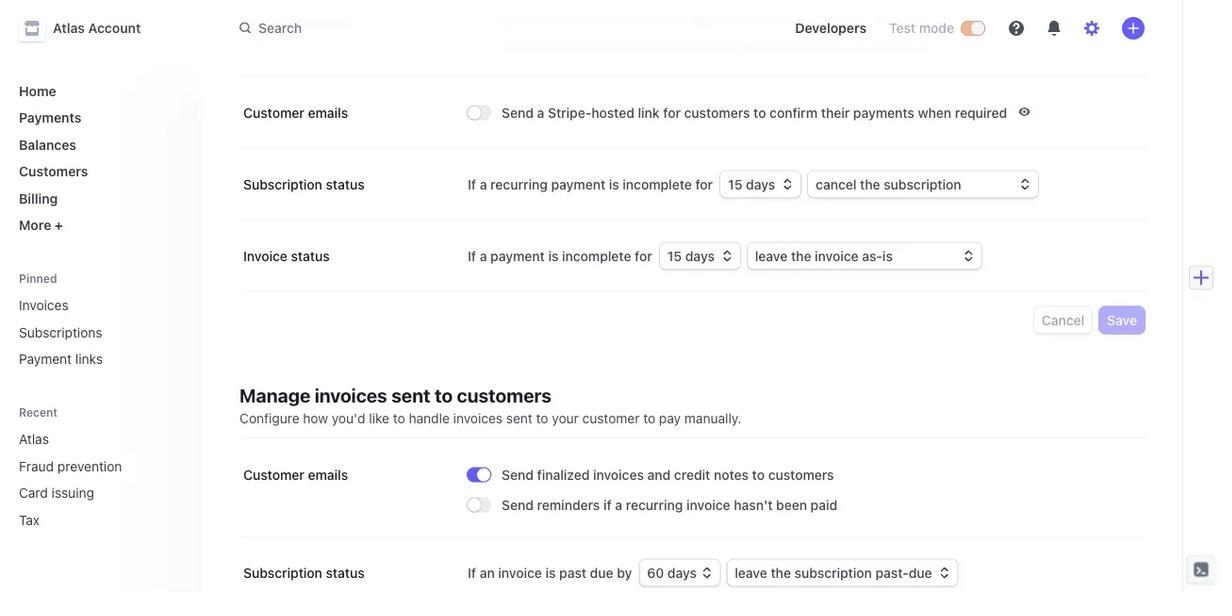 Task type: vqa. For each thing, say whether or not it's contained in the screenshot.
Identity in identity verify your customers' identity securely verify your users and prevent attacks from fraudsters.
no



Task type: describe. For each thing, give the bounding box(es) containing it.
confirm
[[770, 105, 818, 120]]

2 horizontal spatial 3d
[[864, 37, 882, 52]]

subscription for enable 3d secure
[[243, 176, 323, 192]]

Search search field
[[228, 11, 761, 46]]

billing inside core navigation links element
[[19, 191, 58, 206]]

tax
[[19, 512, 40, 528]]

2 horizontal spatial customers
[[769, 467, 835, 483]]

notifications image
[[1047, 21, 1062, 36]]

handle 3d secure link
[[819, 35, 929, 54]]

fraud prevention
[[19, 459, 122, 474]]

cancel button
[[1035, 307, 1093, 334]]

0 vertical spatial billing
[[646, 10, 684, 26]]

manage
[[240, 384, 311, 407]]

atlas for atlas
[[19, 432, 49, 447]]

configure
[[240, 410, 300, 426]]

home link
[[11, 75, 187, 106]]

radar rules link
[[823, 9, 894, 28]]

invoices
[[19, 298, 69, 313]]

more +
[[19, 217, 63, 233]]

emails for enable 3d secure
[[308, 105, 348, 120]]

.
[[929, 37, 933, 52]]

we recommend enabling this if your integration can handle 3d secure .
[[502, 37, 933, 52]]

subscriptions link
[[11, 317, 187, 348]]

payments
[[19, 110, 81, 125]]

payment links link
[[11, 344, 187, 375]]

stripe-
[[548, 105, 592, 120]]

secure for enable
[[310, 14, 354, 30]]

that
[[752, 10, 777, 26]]

pinned navigation links element
[[11, 263, 191, 375]]

atlas for atlas account
[[53, 20, 85, 36]]

a for payment
[[480, 248, 487, 264]]

0 horizontal spatial invoices
[[315, 384, 388, 407]]

0 vertical spatial is
[[609, 176, 620, 192]]

customer
[[583, 410, 640, 426]]

cancel
[[1042, 312, 1085, 328]]

invoice status
[[243, 248, 330, 264]]

you'd
[[332, 410, 366, 426]]

if for enable 3d secure
[[468, 176, 477, 192]]

pay
[[659, 410, 681, 426]]

an
[[480, 565, 495, 581]]

status for manage invoices sent to customers
[[326, 565, 365, 581]]

atlas link
[[11, 424, 160, 455]]

issuing
[[52, 485, 94, 501]]

+
[[55, 217, 63, 233]]

status for enable 3d secure
[[326, 176, 365, 192]]

when
[[918, 105, 952, 120]]

atlas account
[[53, 20, 141, 36]]

send reminders if a recurring invoice hasn't been paid
[[502, 497, 838, 513]]

if a recurring payment is incomplete for
[[468, 176, 713, 192]]

customers
[[19, 164, 88, 179]]

request 3d secure for billing payments that match radar rules
[[502, 10, 894, 26]]

test mode
[[890, 20, 955, 36]]

customer emails for enable 3d secure
[[243, 105, 348, 120]]

1 horizontal spatial if
[[682, 37, 690, 52]]

send for send reminders if a recurring invoice hasn't been paid
[[502, 497, 534, 513]]

due
[[590, 565, 614, 581]]

0 vertical spatial invoice
[[687, 497, 731, 513]]

pinned element
[[11, 290, 187, 375]]

if an invoice is past due by
[[468, 565, 632, 581]]

match
[[781, 10, 820, 26]]

send for send finalized invoices and credit notes to customers
[[502, 467, 534, 483]]

help image
[[1009, 21, 1025, 36]]

recent
[[19, 406, 58, 419]]

rules
[[863, 10, 894, 26]]

and
[[648, 467, 671, 483]]

send for send a stripe-hosted link for customers to confirm their payments when required
[[502, 105, 534, 120]]

1 horizontal spatial sent
[[506, 410, 533, 426]]

customers link
[[11, 156, 187, 187]]

more
[[19, 217, 51, 233]]

1 vertical spatial incomplete
[[562, 248, 632, 264]]

fraud prevention link
[[11, 451, 160, 482]]

balances link
[[11, 129, 187, 160]]

enabling
[[601, 37, 653, 52]]

payments link
[[11, 102, 187, 133]]

home
[[19, 83, 56, 99]]

save button
[[1100, 307, 1145, 334]]

test
[[890, 20, 916, 36]]

card
[[19, 485, 48, 501]]

prevention
[[57, 459, 122, 474]]

can
[[793, 37, 815, 52]]

a for stripe-
[[537, 105, 545, 120]]

1 vertical spatial payment
[[491, 248, 545, 264]]

settings image
[[1085, 21, 1100, 36]]

search
[[259, 20, 302, 36]]

for down send a stripe-hosted link for customers to confirm their payments when required
[[696, 176, 713, 192]]

1 horizontal spatial handle
[[819, 37, 861, 52]]

this
[[657, 37, 679, 52]]

manage invoices sent to customers configure how you'd like to handle invoices sent to your customer to pay manually.
[[240, 384, 742, 426]]

subscriptions
[[19, 325, 102, 340]]

1 horizontal spatial payment
[[551, 176, 606, 192]]

0 vertical spatial customers
[[685, 105, 750, 120]]

paid
[[811, 497, 838, 513]]

subscription for manage invoices sent to customers
[[243, 565, 323, 581]]

customer for manage invoices sent to customers
[[243, 467, 305, 483]]

a for recurring
[[480, 176, 487, 192]]

by
[[617, 565, 632, 581]]

radar
[[823, 10, 860, 26]]

save
[[1108, 312, 1138, 328]]



Task type: locate. For each thing, give the bounding box(es) containing it.
1 subscription status from the top
[[243, 176, 365, 192]]

enable 3d secure
[[243, 14, 354, 30]]

account
[[88, 20, 141, 36]]

recurring down and
[[626, 497, 683, 513]]

atlas inside button
[[53, 20, 85, 36]]

required
[[955, 105, 1008, 120]]

0 vertical spatial handle
[[819, 37, 861, 52]]

to
[[754, 105, 767, 120], [435, 384, 453, 407], [393, 410, 405, 426], [536, 410, 549, 426], [644, 410, 656, 426], [753, 467, 765, 483]]

3d for enable
[[289, 14, 307, 30]]

1 customer emails from the top
[[243, 105, 348, 120]]

recent navigation links element
[[0, 397, 202, 535]]

2 subscription status from the top
[[243, 565, 365, 581]]

2 emails from the top
[[308, 467, 348, 483]]

incomplete down if a recurring payment is incomplete for
[[562, 248, 632, 264]]

card issuing
[[19, 485, 94, 501]]

0 vertical spatial customer emails
[[243, 105, 348, 120]]

if right this
[[682, 37, 690, 52]]

0 vertical spatial if
[[468, 176, 477, 192]]

1 vertical spatial sent
[[506, 410, 533, 426]]

recurring up if a payment is incomplete for
[[491, 176, 548, 192]]

customer down search at the top left of the page
[[243, 105, 305, 120]]

subscription status for enable 3d secure
[[243, 176, 365, 192]]

recurring
[[491, 176, 548, 192], [626, 497, 683, 513]]

atlas inside "recent" element
[[19, 432, 49, 447]]

payment links
[[19, 351, 103, 367]]

1 vertical spatial customer emails
[[243, 467, 348, 483]]

your down request 3d secure for billing payments that match radar rules
[[694, 37, 721, 52]]

secure right search at the top left of the page
[[310, 14, 354, 30]]

0 horizontal spatial handle
[[409, 410, 450, 426]]

card issuing link
[[11, 478, 160, 509]]

links
[[75, 351, 103, 367]]

subscription status for manage invoices sent to customers
[[243, 565, 365, 581]]

1 horizontal spatial payments
[[854, 105, 915, 120]]

1 vertical spatial if
[[604, 497, 612, 513]]

invoice
[[687, 497, 731, 513], [499, 565, 542, 581]]

billing up this
[[646, 10, 684, 26]]

3d down rules on the top of page
[[864, 37, 882, 52]]

invoices link
[[11, 290, 187, 321]]

manually.
[[685, 410, 742, 426]]

for down if a recurring payment is incomplete for
[[635, 248, 653, 264]]

1 subscription from the top
[[243, 176, 323, 192]]

atlas account button
[[19, 15, 160, 42]]

pinned
[[19, 272, 57, 285]]

1 horizontal spatial atlas
[[53, 20, 85, 36]]

secure
[[578, 10, 622, 26], [310, 14, 354, 30], [886, 37, 929, 52]]

if a payment is incomplete for
[[468, 248, 653, 264]]

reminders
[[537, 497, 600, 513]]

your
[[694, 37, 721, 52], [552, 410, 579, 426]]

0 vertical spatial emails
[[308, 105, 348, 120]]

tax link
[[11, 505, 160, 535]]

2 customer emails from the top
[[243, 467, 348, 483]]

is down hosted
[[609, 176, 620, 192]]

been
[[777, 497, 808, 513]]

how
[[303, 410, 328, 426]]

handle right like
[[409, 410, 450, 426]]

invoice right an at the left
[[499, 565, 542, 581]]

is for past
[[546, 565, 556, 581]]

link
[[638, 105, 660, 120]]

1 if from the top
[[468, 176, 477, 192]]

enable
[[243, 14, 286, 30]]

like
[[369, 410, 390, 426]]

send left finalized
[[502, 467, 534, 483]]

invoice
[[243, 248, 288, 264]]

atlas left "account" on the left top of the page
[[53, 20, 85, 36]]

2 customer from the top
[[243, 467, 305, 483]]

0 vertical spatial incomplete
[[623, 176, 692, 192]]

0 horizontal spatial secure
[[310, 14, 354, 30]]

1 horizontal spatial your
[[694, 37, 721, 52]]

past
[[560, 565, 587, 581]]

1 horizontal spatial secure
[[578, 10, 622, 26]]

2 if from the top
[[468, 248, 477, 264]]

hosted
[[592, 105, 635, 120]]

1 horizontal spatial 3d
[[557, 10, 575, 26]]

1 horizontal spatial recurring
[[626, 497, 683, 513]]

1 vertical spatial invoice
[[499, 565, 542, 581]]

if
[[468, 176, 477, 192], [468, 248, 477, 264], [468, 565, 477, 581]]

invoices
[[315, 384, 388, 407], [453, 410, 503, 426], [593, 467, 644, 483]]

0 horizontal spatial if
[[604, 497, 612, 513]]

3d up recommend
[[557, 10, 575, 26]]

if
[[682, 37, 690, 52], [604, 497, 612, 513]]

1 vertical spatial handle
[[409, 410, 450, 426]]

1 customer from the top
[[243, 105, 305, 120]]

fraud
[[19, 459, 54, 474]]

1 vertical spatial billing
[[19, 191, 58, 206]]

1 horizontal spatial invoice
[[687, 497, 731, 513]]

developers
[[796, 20, 867, 36]]

2 vertical spatial customers
[[769, 467, 835, 483]]

payment
[[551, 176, 606, 192], [491, 248, 545, 264]]

1 emails from the top
[[308, 105, 348, 120]]

status
[[326, 176, 365, 192], [291, 248, 330, 264], [326, 565, 365, 581]]

1 vertical spatial subscription
[[243, 565, 323, 581]]

1 horizontal spatial billing
[[646, 10, 684, 26]]

customer emails for manage invoices sent to customers
[[243, 467, 348, 483]]

customer emails down search at the top left of the page
[[243, 105, 348, 120]]

secure up 'enabling'
[[578, 10, 622, 26]]

0 horizontal spatial customers
[[457, 384, 552, 407]]

payments right their
[[854, 105, 915, 120]]

core navigation links element
[[11, 75, 187, 241]]

if right reminders
[[604, 497, 612, 513]]

billing link
[[11, 183, 187, 214]]

1 vertical spatial payments
[[854, 105, 915, 120]]

recent element
[[0, 424, 202, 535]]

billing up more +
[[19, 191, 58, 206]]

your inside manage invoices sent to customers configure how you'd like to handle invoices sent to your customer to pay manually.
[[552, 410, 579, 426]]

we
[[502, 37, 521, 52]]

for up 'enabling'
[[625, 10, 643, 26]]

0 vertical spatial send
[[502, 105, 534, 120]]

is left past
[[546, 565, 556, 581]]

emails for manage invoices sent to customers
[[308, 467, 348, 483]]

2 subscription from the top
[[243, 565, 323, 581]]

2 horizontal spatial secure
[[886, 37, 929, 52]]

1 vertical spatial your
[[552, 410, 579, 426]]

is for incomplete
[[549, 248, 559, 264]]

0 horizontal spatial billing
[[19, 191, 58, 206]]

2 vertical spatial send
[[502, 497, 534, 513]]

0 horizontal spatial sent
[[392, 384, 431, 407]]

secure for request
[[578, 10, 622, 26]]

1 horizontal spatial customers
[[685, 105, 750, 120]]

1 vertical spatial invoices
[[453, 410, 503, 426]]

1 vertical spatial subscription status
[[243, 565, 365, 581]]

3 if from the top
[[468, 565, 477, 581]]

for right link
[[664, 105, 681, 120]]

1 vertical spatial emails
[[308, 467, 348, 483]]

0 vertical spatial your
[[694, 37, 721, 52]]

handle inside manage invoices sent to customers configure how you'd like to handle invoices sent to your customer to pay manually.
[[409, 410, 450, 426]]

send left reminders
[[502, 497, 534, 513]]

send
[[502, 105, 534, 120], [502, 467, 534, 483], [502, 497, 534, 513]]

0 horizontal spatial invoice
[[499, 565, 542, 581]]

1 vertical spatial is
[[549, 248, 559, 264]]

3d for request
[[557, 10, 575, 26]]

customer
[[243, 105, 305, 120], [243, 467, 305, 483]]

3 send from the top
[[502, 497, 534, 513]]

credit
[[674, 467, 711, 483]]

2 vertical spatial status
[[326, 565, 365, 581]]

0 vertical spatial if
[[682, 37, 690, 52]]

invoice down credit
[[687, 497, 731, 513]]

Search text field
[[228, 11, 761, 46]]

1 vertical spatial customers
[[457, 384, 552, 407]]

emails
[[308, 105, 348, 120], [308, 467, 348, 483]]

customer emails
[[243, 105, 348, 120], [243, 467, 348, 483]]

0 horizontal spatial recurring
[[491, 176, 548, 192]]

0 horizontal spatial 3d
[[289, 14, 307, 30]]

1 vertical spatial if
[[468, 248, 477, 264]]

1 vertical spatial customer
[[243, 467, 305, 483]]

customer emails down how
[[243, 467, 348, 483]]

0 vertical spatial invoices
[[315, 384, 388, 407]]

0 vertical spatial recurring
[[491, 176, 548, 192]]

notes
[[714, 467, 749, 483]]

send left stripe-
[[502, 105, 534, 120]]

1 vertical spatial send
[[502, 467, 534, 483]]

1 horizontal spatial invoices
[[453, 410, 503, 426]]

send a stripe-hosted link for customers to confirm their payments when required
[[502, 105, 1008, 120]]

customer for enable 3d secure
[[243, 105, 305, 120]]

0 vertical spatial subscription
[[243, 176, 323, 192]]

incomplete
[[623, 176, 692, 192], [562, 248, 632, 264]]

atlas up fraud
[[19, 432, 49, 447]]

1 vertical spatial status
[[291, 248, 330, 264]]

request
[[502, 10, 553, 26]]

2 vertical spatial is
[[546, 565, 556, 581]]

if for manage invoices sent to customers
[[468, 565, 477, 581]]

2 horizontal spatial invoices
[[593, 467, 644, 483]]

3d
[[557, 10, 575, 26], [289, 14, 307, 30], [864, 37, 882, 52]]

send finalized invoices and credit notes to customers
[[502, 467, 835, 483]]

0 vertical spatial payments
[[688, 10, 749, 26]]

0 horizontal spatial atlas
[[19, 432, 49, 447]]

finalized
[[537, 467, 590, 483]]

customer down configure at the bottom
[[243, 467, 305, 483]]

0 vertical spatial sent
[[392, 384, 431, 407]]

recommend
[[525, 37, 598, 52]]

0 vertical spatial status
[[326, 176, 365, 192]]

2 vertical spatial invoices
[[593, 467, 644, 483]]

customers inside manage invoices sent to customers configure how you'd like to handle invoices sent to your customer to pay manually.
[[457, 384, 552, 407]]

payment
[[19, 351, 72, 367]]

1 vertical spatial recurring
[[626, 497, 683, 513]]

integration
[[724, 37, 790, 52]]

is down if a recurring payment is incomplete for
[[549, 248, 559, 264]]

secure down test
[[886, 37, 929, 52]]

their
[[822, 105, 850, 120]]

hasn't
[[734, 497, 773, 513]]

payments
[[688, 10, 749, 26], [854, 105, 915, 120]]

2 vertical spatial if
[[468, 565, 477, 581]]

atlas
[[53, 20, 85, 36], [19, 432, 49, 447]]

payments up we recommend enabling this if your integration can handle 3d secure .
[[688, 10, 749, 26]]

0 vertical spatial atlas
[[53, 20, 85, 36]]

1 send from the top
[[502, 105, 534, 120]]

balances
[[19, 137, 76, 152]]

mode
[[920, 20, 955, 36]]

incomplete down link
[[623, 176, 692, 192]]

0 horizontal spatial payment
[[491, 248, 545, 264]]

is
[[609, 176, 620, 192], [549, 248, 559, 264], [546, 565, 556, 581]]

0 vertical spatial subscription status
[[243, 176, 365, 192]]

0 horizontal spatial payments
[[688, 10, 749, 26]]

1 vertical spatial atlas
[[19, 432, 49, 447]]

developers link
[[788, 13, 875, 43]]

0 vertical spatial payment
[[551, 176, 606, 192]]

0 vertical spatial customer
[[243, 105, 305, 120]]

handle down developers
[[819, 37, 861, 52]]

3d right enable
[[289, 14, 307, 30]]

0 horizontal spatial your
[[552, 410, 579, 426]]

your left customer
[[552, 410, 579, 426]]

2 send from the top
[[502, 467, 534, 483]]

subscription status
[[243, 176, 365, 192], [243, 565, 365, 581]]



